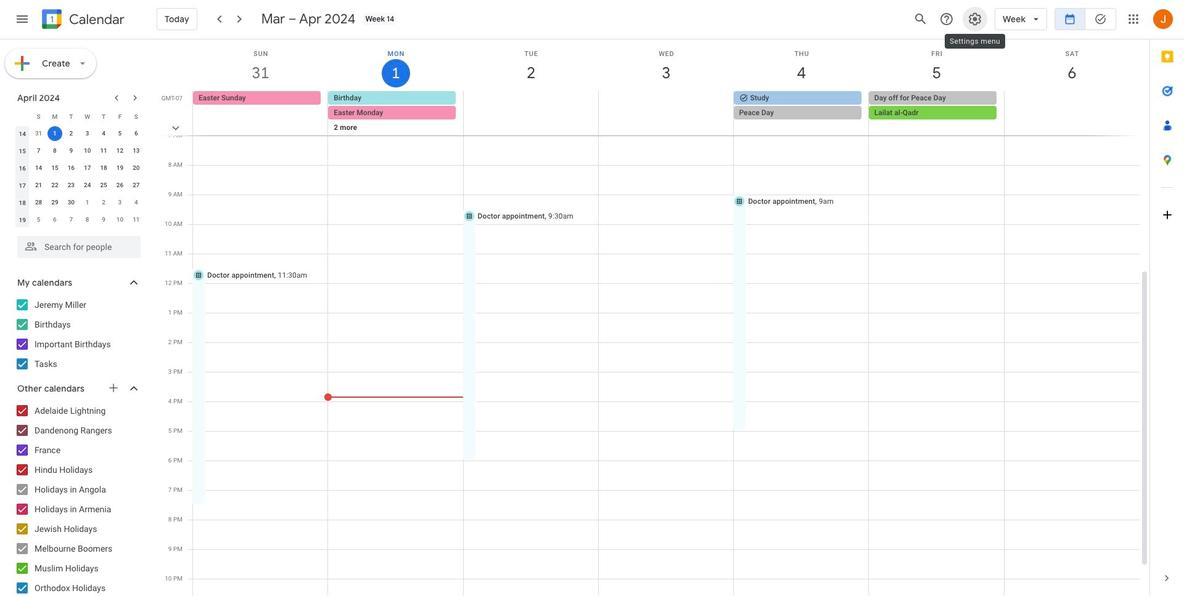 Task type: vqa. For each thing, say whether or not it's contained in the screenshot.
'9' 'element'
yes



Task type: describe. For each thing, give the bounding box(es) containing it.
may 6 element
[[47, 213, 62, 228]]

april 2024 grid
[[12, 108, 144, 229]]

Search for people text field
[[25, 236, 133, 258]]

may 7 element
[[64, 213, 79, 228]]

may 1 element
[[80, 195, 95, 210]]

8 element
[[47, 144, 62, 158]]

may 5 element
[[31, 213, 46, 228]]

29 element
[[47, 195, 62, 210]]

7 element
[[31, 144, 46, 158]]

18 element
[[96, 161, 111, 176]]

calendar element
[[39, 7, 124, 34]]

other calendars list
[[2, 401, 153, 597]]

11 element
[[96, 144, 111, 158]]

14 element
[[31, 161, 46, 176]]

may 11 element
[[129, 213, 144, 228]]

heading inside calendar 'element'
[[67, 12, 124, 27]]

22 element
[[47, 178, 62, 193]]

1, today element
[[47, 126, 62, 141]]

3 element
[[80, 126, 95, 141]]

19 element
[[113, 161, 127, 176]]

main drawer image
[[15, 12, 30, 27]]

row group inside april 2024 grid
[[14, 125, 144, 229]]

30 element
[[64, 195, 79, 210]]

5 element
[[113, 126, 127, 141]]

9 element
[[64, 144, 79, 158]]

4 element
[[96, 126, 111, 141]]

may 2 element
[[96, 195, 111, 210]]

may 10 element
[[113, 213, 127, 228]]

6 element
[[129, 126, 144, 141]]



Task type: locate. For each thing, give the bounding box(es) containing it.
my calendars list
[[2, 295, 153, 374]]

column header
[[14, 108, 30, 125]]

23 element
[[64, 178, 79, 193]]

16 element
[[64, 161, 79, 176]]

26 element
[[113, 178, 127, 193]]

cell inside row group
[[47, 125, 63, 142]]

27 element
[[129, 178, 144, 193]]

settings menu image
[[968, 12, 982, 27]]

march 31 element
[[31, 126, 46, 141]]

28 element
[[31, 195, 46, 210]]

15 element
[[47, 161, 62, 176]]

20 element
[[129, 161, 144, 176]]

column header inside april 2024 grid
[[14, 108, 30, 125]]

grid
[[158, 39, 1150, 597]]

may 4 element
[[129, 195, 144, 210]]

tab list
[[1150, 39, 1184, 562]]

may 8 element
[[80, 213, 95, 228]]

cell
[[328, 91, 463, 150], [463, 91, 598, 150], [598, 91, 734, 150], [734, 91, 869, 150], [869, 91, 1004, 150], [1004, 91, 1139, 150], [47, 125, 63, 142]]

13 element
[[129, 144, 144, 158]]

add other calendars image
[[107, 382, 120, 395]]

row
[[187, 91, 1150, 150], [14, 108, 144, 125], [14, 125, 144, 142], [14, 142, 144, 160], [14, 160, 144, 177], [14, 177, 144, 194], [14, 194, 144, 212], [14, 212, 144, 229]]

may 3 element
[[113, 195, 127, 210]]

21 element
[[31, 178, 46, 193]]

heading
[[67, 12, 124, 27]]

17 element
[[80, 161, 95, 176]]

may 9 element
[[96, 213, 111, 228]]

None search field
[[0, 231, 153, 258]]

24 element
[[80, 178, 95, 193]]

25 element
[[96, 178, 111, 193]]

2 element
[[64, 126, 79, 141]]

12 element
[[113, 144, 127, 158]]

10 element
[[80, 144, 95, 158]]

row group
[[14, 125, 144, 229]]



